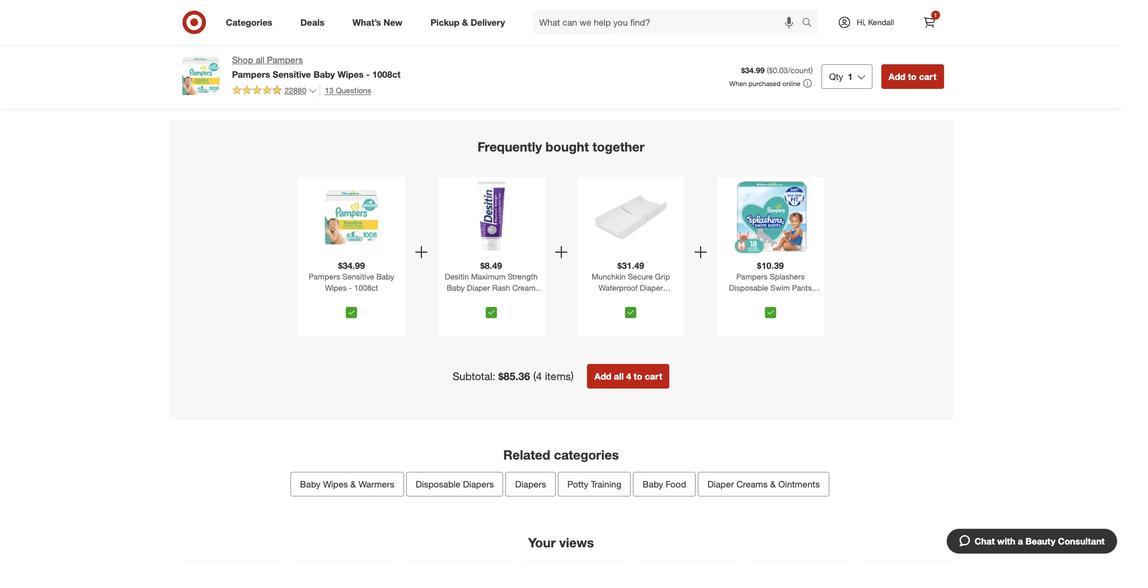 Task type: vqa. For each thing, say whether or not it's contained in the screenshot.
- within the the Pampers Multi-Use Fragrance Free Baby Wipes - 504ct
yes



Task type: locate. For each thing, give the bounding box(es) containing it.
$34.99 pampers sensitive baby wipes - 1008ct
[[309, 260, 395, 293]]

0 horizontal spatial with
[[454, 294, 469, 304]]

baby inside the "$8.49 desitin maximum strength baby diaper rash cream with zinc oxide - 4oz"
[[447, 283, 465, 293]]

sensitive inside huggies natural care sensitive unscented baby wipes - 960ct add to cart
[[642, 16, 674, 25]]

desitin
[[445, 272, 469, 282]]

wipes inside pampers baby clean fresh scented baby wipes - 432ct
[[414, 17, 435, 27]]

pampers
[[185, 0, 217, 7], [414, 0, 445, 7], [528, 0, 559, 7], [299, 6, 331, 16], [267, 54, 303, 66], [232, 69, 270, 80], [309, 272, 340, 282], [737, 272, 768, 282]]

pack inside $10.39 pampers splashers disposable swim pants jumbo pack - m - 18ct
[[757, 294, 774, 304]]

with left a
[[998, 536, 1016, 548]]

1 vertical spatial all
[[614, 371, 624, 382]]

- inside pampers multi-use fragrance free baby wipes - 504ct
[[552, 17, 555, 27]]

with left zinc at the bottom left
[[454, 294, 469, 304]]

1 horizontal spatial free
[[794, 0, 809, 7]]

pampers inside $10.39 pampers splashers disposable swim pants jumbo pack - m - 18ct
[[737, 272, 768, 282]]

pack up search
[[799, 8, 817, 17]]

disposable
[[730, 283, 769, 293], [416, 479, 461, 490]]

with inside button
[[998, 536, 1016, 548]]

(
[[767, 66, 769, 75]]

0 horizontal spatial free
[[565, 8, 581, 17]]

diaper left the creams
[[708, 479, 734, 490]]

baby inside 'pampers aqua pure sensitive baby wipes - 672ct add to cart'
[[333, 16, 351, 25]]

1 horizontal spatial diapers
[[515, 479, 546, 490]]

0 vertical spatial free
[[794, 0, 809, 7]]

all inside "shop all pampers pampers sensitive baby wipes - 1008ct"
[[256, 54, 265, 66]]

1 horizontal spatial all
[[614, 371, 624, 382]]

pampers sensitive baby wipes - 1008ct image
[[314, 180, 390, 256]]

0 horizontal spatial 1
[[848, 71, 853, 82]]

1008ct
[[373, 69, 401, 80], [354, 283, 378, 293]]

1
[[934, 12, 938, 18], [848, 71, 853, 82]]

pampers sensitive baby wipes - 84ct link
[[185, 0, 277, 17]]

$34.99 down pampers sensitive baby wipes - 1008ct image
[[338, 260, 365, 272]]

1 horizontal spatial 1
[[934, 12, 938, 18]]

1 vertical spatial fragrance
[[528, 8, 563, 17]]

$31.49
[[618, 260, 645, 272]]

$34.99 inside $34.99 pampers sensitive baby wipes - 1008ct
[[338, 260, 365, 272]]

add to cart button
[[185, 34, 231, 52], [299, 34, 345, 52], [414, 34, 460, 52], [528, 34, 574, 52], [642, 34, 688, 52], [756, 34, 802, 52], [871, 34, 917, 52], [882, 64, 944, 89]]

1 vertical spatial pack
[[757, 294, 774, 304]]

use
[[581, 0, 595, 7]]

fragrance up 504ct
[[528, 8, 563, 17]]

pampers splashers disposable swim pants jumbo pack - m - 18ct link
[[720, 272, 822, 304]]

1 vertical spatial disposable
[[416, 479, 461, 490]]

diaper inside $31.49 munchkin secure grip waterproof diaper changing pad 16x31"
[[640, 283, 663, 293]]

potty training link
[[558, 472, 631, 497]]

18ct
[[796, 294, 811, 304]]

- inside the "$8.49 desitin maximum strength baby diaper rash cream with zinc oxide - 4oz"
[[511, 294, 514, 304]]

to
[[205, 38, 211, 47], [319, 38, 325, 47], [433, 38, 440, 47], [547, 38, 554, 47], [662, 38, 668, 47], [776, 38, 782, 47], [890, 38, 897, 47], [909, 71, 917, 82], [634, 371, 643, 382]]

cart inside 'pampers aqua pure sensitive baby wipes - 672ct add to cart'
[[327, 38, 340, 47]]

0 vertical spatial 1008ct
[[373, 69, 401, 80]]

1 horizontal spatial with
[[998, 536, 1016, 548]]

search button
[[797, 10, 824, 37]]

13
[[325, 86, 334, 95]]

qty
[[830, 71, 844, 82]]

diaper creams & ointments
[[708, 479, 820, 490]]

pack down 'swim'
[[757, 294, 774, 304]]

0 vertical spatial $34.99
[[742, 66, 765, 75]]

when
[[730, 79, 747, 88]]

0 horizontal spatial all
[[256, 54, 265, 66]]

related categories
[[504, 447, 619, 463]]

add to cart button for pampers baby clean fresh scented baby wipes - 432ct
[[414, 34, 460, 52]]

swim
[[771, 283, 790, 293]]

&
[[462, 17, 468, 28], [773, 17, 778, 27], [351, 479, 356, 490], [771, 479, 776, 490]]

diaper up zinc at the bottom left
[[467, 283, 490, 293]]

sensitive inside 'pampers aqua pure sensitive baby wipes - 672ct add to cart'
[[299, 16, 331, 25]]

sensitive inside $34.99 pampers sensitive baby wipes - 1008ct
[[343, 272, 374, 282]]

0 horizontal spatial diapers
[[463, 479, 494, 490]]

1 horizontal spatial $34.99
[[742, 66, 765, 75]]

1 right the kendall
[[934, 12, 938, 18]]

with
[[454, 294, 469, 304], [998, 536, 1016, 548]]

diapers link
[[506, 472, 556, 497]]

frequently
[[478, 139, 542, 155]]

-
[[209, 8, 212, 17], [819, 8, 822, 17], [377, 16, 380, 25], [437, 17, 441, 27], [552, 17, 555, 27], [756, 17, 759, 27], [686, 26, 689, 35], [366, 69, 370, 80], [349, 283, 352, 293], [511, 294, 514, 304], [777, 294, 780, 304], [791, 294, 794, 304]]

1 right 'qty'
[[848, 71, 853, 82]]

cream
[[513, 283, 536, 293]]

pampers inside pampers sensitive baby wipes - 84ct
[[185, 0, 217, 7]]

1 vertical spatial $34.99
[[338, 260, 365, 272]]

diapers down related
[[515, 479, 546, 490]]

warmers
[[359, 479, 395, 490]]

960ct
[[691, 26, 711, 35]]

4
[[627, 371, 632, 382]]

1 horizontal spatial disposable
[[730, 283, 769, 293]]

1 horizontal spatial pack
[[799, 8, 817, 17]]

None checkbox
[[486, 307, 497, 319], [626, 307, 637, 319], [486, 307, 497, 319], [626, 307, 637, 319]]

$34.99 ( $0.03 /count )
[[742, 66, 813, 75]]

$34.99 left (
[[742, 66, 765, 75]]

wipes inside pampers sensitive baby wipes - 84ct
[[185, 8, 207, 17]]

categories
[[554, 447, 619, 463]]

food
[[666, 479, 687, 490]]

all for shop
[[256, 54, 265, 66]]

baby inside "shop all pampers pampers sensitive baby wipes - 1008ct"
[[314, 69, 335, 80]]

add to cart for refill
[[761, 38, 797, 47]]

13 questions
[[325, 86, 371, 95]]

free down multi-
[[565, 8, 581, 17]]

0 horizontal spatial $34.99
[[338, 260, 365, 272]]

672ct
[[299, 26, 319, 35]]

0 vertical spatial pack
[[799, 8, 817, 17]]

0 horizontal spatial diaper
[[467, 283, 490, 293]]

fragrance free baby wipes refill pack - 800ct - up & up™
[[756, 0, 844, 27]]

0 vertical spatial disposable
[[730, 283, 769, 293]]

1 vertical spatial with
[[998, 536, 1016, 548]]

0 vertical spatial all
[[256, 54, 265, 66]]

new
[[384, 17, 403, 28]]

all inside button
[[614, 371, 624, 382]]

add
[[190, 38, 203, 47], [304, 38, 317, 47], [419, 38, 431, 47], [533, 38, 546, 47], [647, 38, 660, 47], [761, 38, 774, 47], [876, 38, 888, 47], [889, 71, 906, 82], [595, 371, 612, 382]]

deals link
[[291, 10, 339, 35]]

0 vertical spatial with
[[454, 294, 469, 304]]

fresh
[[414, 8, 433, 17]]

diaper up 16x31"
[[640, 283, 663, 293]]

add inside huggies natural care sensitive unscented baby wipes - 960ct add to cart
[[647, 38, 660, 47]]

diaper inside the "$8.49 desitin maximum strength baby diaper rash cream with zinc oxide - 4oz"
[[467, 283, 490, 293]]

1 horizontal spatial diaper
[[640, 283, 663, 293]]

wipes inside huggies natural care sensitive unscented baby wipes - 960ct add to cart
[[662, 26, 684, 35]]

1008ct inside "shop all pampers pampers sensitive baby wipes - 1008ct"
[[373, 69, 401, 80]]

questions
[[336, 86, 371, 95]]

0 horizontal spatial disposable
[[416, 479, 461, 490]]

free up refill
[[794, 0, 809, 7]]

$34.99 for $34.99 ( $0.03 /count )
[[742, 66, 765, 75]]

pad
[[628, 294, 642, 304]]

disposable diapers link
[[406, 472, 504, 497]]

your views
[[528, 535, 594, 551]]

- inside pampers baby clean fresh scented baby wipes - 432ct
[[437, 17, 441, 27]]

consultant
[[1059, 536, 1105, 548]]

baby
[[253, 0, 271, 7], [447, 0, 465, 7], [811, 0, 829, 7], [467, 8, 485, 17], [583, 8, 601, 17], [333, 16, 351, 25], [642, 26, 660, 35], [314, 69, 335, 80], [377, 272, 395, 282], [447, 283, 465, 293], [300, 479, 321, 490], [643, 479, 664, 490]]

pampers baby clean fresh scented baby wipes - 432ct link
[[414, 0, 505, 27]]

cart inside huggies natural care sensitive unscented baby wipes - 960ct add to cart
[[670, 38, 683, 47]]

1 diapers from the left
[[463, 479, 494, 490]]

pack inside fragrance free baby wipes refill pack - 800ct - up & up™
[[799, 8, 817, 17]]

0 horizontal spatial pack
[[757, 294, 774, 304]]

huggies natural care sensitive unscented baby wipes - 960ct link
[[642, 0, 734, 35]]

all left 4 at the right of page
[[614, 371, 624, 382]]

desitin maximum strength baby diaper rash cream with zinc oxide - 4oz image
[[454, 180, 530, 256]]

(4
[[533, 370, 542, 383]]

changing
[[593, 294, 626, 304]]

What can we help you find? suggestions appear below search field
[[533, 10, 805, 35]]

$8.49 desitin maximum strength baby diaper rash cream with zinc oxide - 4oz
[[445, 260, 538, 304]]

$31.49 munchkin secure grip waterproof diaper changing pad 16x31"
[[592, 260, 670, 304]]

huggies
[[642, 6, 671, 16]]

1 horizontal spatial fragrance
[[756, 0, 791, 7]]

shop
[[232, 54, 253, 66]]

pampers aqua pure sensitive baby wipes - 672ct add to cart
[[299, 6, 380, 47]]

disposable diapers
[[416, 479, 494, 490]]

all right shop
[[256, 54, 265, 66]]

free
[[794, 0, 809, 7], [565, 8, 581, 17]]

baby inside baby food link
[[643, 479, 664, 490]]

None checkbox
[[346, 307, 357, 319], [765, 307, 777, 319], [346, 307, 357, 319], [765, 307, 777, 319]]

baby food link
[[634, 472, 696, 497]]

add to cart for free
[[533, 38, 569, 47]]

$0.03
[[769, 66, 789, 75]]

baby inside pampers sensitive baby wipes - 84ct
[[253, 0, 271, 7]]

add to cart button for pampers aqua pure sensitive baby wipes - 672ct
[[299, 34, 345, 52]]

pants
[[793, 283, 812, 293]]

wipes inside fragrance free baby wipes refill pack - 800ct - up & up™
[[756, 8, 778, 17]]

1 vertical spatial 1008ct
[[354, 283, 378, 293]]

fragrance
[[756, 0, 791, 7], [528, 8, 563, 17]]

0 horizontal spatial fragrance
[[528, 8, 563, 17]]

pampers splashers disposable swim pants jumbo pack - m - 18ct image
[[733, 180, 809, 256]]

subtotal: $85.36 (4 items)
[[453, 370, 574, 383]]

$34.99
[[742, 66, 765, 75], [338, 260, 365, 272]]

diapers left diapers link at the left of page
[[463, 479, 494, 490]]

1 vertical spatial free
[[565, 8, 581, 17]]

fragrance inside pampers multi-use fragrance free baby wipes - 504ct
[[528, 8, 563, 17]]

fragrance up refill
[[756, 0, 791, 7]]

all for add
[[614, 371, 624, 382]]

0 vertical spatial fragrance
[[756, 0, 791, 7]]

1 vertical spatial 1
[[848, 71, 853, 82]]

to inside button
[[634, 371, 643, 382]]



Task type: describe. For each thing, give the bounding box(es) containing it.
baby inside huggies natural care sensitive unscented baby wipes - 960ct add to cart
[[642, 26, 660, 35]]

add all 4 to cart
[[595, 371, 663, 382]]

$34.99 for $34.99 pampers sensitive baby wipes - 1008ct
[[338, 260, 365, 272]]

pampers inside $34.99 pampers sensitive baby wipes - 1008ct
[[309, 272, 340, 282]]

munchkin
[[592, 272, 626, 282]]

diaper for $8.49
[[467, 283, 490, 293]]

wipes inside 'pampers aqua pure sensitive baby wipes - 672ct add to cart'
[[353, 16, 375, 25]]

purchased
[[749, 79, 781, 88]]

views
[[560, 535, 594, 551]]

with inside the "$8.49 desitin maximum strength baby diaper rash cream with zinc oxide - 4oz"
[[454, 294, 469, 304]]

$8.49
[[481, 260, 502, 272]]

image of pampers sensitive baby wipes - 1008ct image
[[178, 54, 223, 99]]

what's new
[[353, 17, 403, 28]]

pampers multi-use fragrance free baby wipes - 504ct
[[528, 0, 601, 27]]

natural
[[673, 6, 698, 16]]

1 link
[[918, 10, 942, 35]]

multi-
[[561, 0, 581, 7]]

online
[[783, 79, 801, 88]]

beauty
[[1026, 536, 1056, 548]]

add inside button
[[595, 371, 612, 382]]

free inside fragrance free baby wipes refill pack - 800ct - up & up™
[[794, 0, 809, 7]]

baby wipes & warmers link
[[291, 472, 404, 497]]

fragrance inside fragrance free baby wipes refill pack - 800ct - up & up™
[[756, 0, 791, 7]]

chat with a beauty consultant
[[975, 536, 1105, 548]]

add to cart button for fragrance free baby wipes refill pack - 800ct - up & up™
[[756, 34, 802, 52]]

wipes inside $34.99 pampers sensitive baby wipes - 1008ct
[[325, 283, 347, 293]]

baby inside baby wipes & warmers link
[[300, 479, 321, 490]]

disposable inside $10.39 pampers splashers disposable swim pants jumbo pack - m - 18ct
[[730, 283, 769, 293]]

2 horizontal spatial diaper
[[708, 479, 734, 490]]

- inside $34.99 pampers sensitive baby wipes - 1008ct
[[349, 283, 352, 293]]

scented
[[435, 8, 465, 17]]

& inside fragrance free baby wipes refill pack - 800ct - up & up™
[[773, 17, 778, 27]]

fragrance free baby wipes refill pack - 800ct - up & up™ link
[[756, 0, 848, 27]]

waterproof
[[599, 283, 638, 293]]

unscented
[[676, 16, 714, 25]]

huggies natural care sensitive unscented baby wipes - 960ct add to cart
[[642, 6, 717, 47]]

pickup
[[431, 17, 460, 28]]

kendall
[[869, 17, 895, 27]]

pure
[[353, 6, 370, 16]]

22880 link
[[232, 84, 318, 98]]

shop all pampers pampers sensitive baby wipes - 1008ct
[[232, 54, 401, 80]]

84ct
[[214, 8, 230, 17]]

when purchased online
[[730, 79, 801, 88]]

- inside pampers sensitive baby wipes - 84ct
[[209, 8, 212, 17]]

zinc
[[471, 294, 486, 304]]

504ct
[[557, 17, 577, 27]]

together
[[593, 139, 645, 155]]

baby inside $34.99 pampers sensitive baby wipes - 1008ct
[[377, 272, 395, 282]]

pampers inside pampers baby clean fresh scented baby wipes - 432ct
[[414, 0, 445, 7]]

rash
[[493, 283, 510, 293]]

munchkin secure grip waterproof diaper changing pad 16x31" image
[[593, 180, 669, 256]]

$85.36
[[499, 370, 531, 383]]

secure
[[628, 272, 653, 282]]

items)
[[545, 370, 574, 383]]

add to cart for scented
[[419, 38, 455, 47]]

pampers aqua pure sensitive baby wipes - 672ct link
[[299, 0, 391, 35]]

0 vertical spatial 1
[[934, 12, 938, 18]]

pampers sensitive baby wipes - 1008ct link
[[300, 272, 403, 303]]

add to cart for -
[[190, 38, 226, 47]]

wipes inside pampers multi-use fragrance free baby wipes - 504ct
[[528, 17, 550, 27]]

qty 1
[[830, 71, 853, 82]]

to inside 'pampers aqua pure sensitive baby wipes - 672ct add to cart'
[[319, 38, 325, 47]]

$10.39
[[758, 260, 784, 272]]

to inside huggies natural care sensitive unscented baby wipes - 960ct add to cart
[[662, 38, 668, 47]]

free inside pampers multi-use fragrance free baby wipes - 504ct
[[565, 8, 581, 17]]

add inside 'pampers aqua pure sensitive baby wipes - 672ct add to cart'
[[304, 38, 317, 47]]

oxide
[[488, 294, 509, 304]]

4oz
[[516, 294, 529, 304]]

2 diapers from the left
[[515, 479, 546, 490]]

- inside 'pampers aqua pure sensitive baby wipes - 672ct add to cart'
[[377, 16, 380, 25]]

pampers inside pampers multi-use fragrance free baby wipes - 504ct
[[528, 0, 559, 7]]

clean
[[467, 0, 488, 7]]

- inside "shop all pampers pampers sensitive baby wipes - 1008ct"
[[366, 69, 370, 80]]

categories link
[[216, 10, 287, 35]]

desitin maximum strength baby diaper rash cream with zinc oxide - 4oz link
[[440, 272, 543, 304]]

what's
[[353, 17, 381, 28]]

your
[[528, 535, 556, 551]]

add to cart button for pampers sensitive baby wipes - 84ct
[[185, 34, 231, 52]]

search
[[797, 18, 824, 29]]

pampers inside 'pampers aqua pure sensitive baby wipes - 672ct add to cart'
[[299, 6, 331, 16]]

jumbo
[[731, 294, 755, 304]]

ointments
[[779, 479, 820, 490]]

chat with a beauty consultant button
[[947, 529, 1118, 555]]

- inside huggies natural care sensitive unscented baby wipes - 960ct add to cart
[[686, 26, 689, 35]]

what's new link
[[343, 10, 417, 35]]

diaper for $31.49
[[640, 283, 663, 293]]

refill
[[780, 8, 797, 17]]

/count
[[789, 66, 811, 75]]

munchkin secure grip waterproof diaper changing pad 16x31" link
[[580, 272, 683, 304]]

sensitive inside pampers sensitive baby wipes - 84ct
[[219, 0, 250, 7]]

hi,
[[857, 17, 867, 27]]

chat
[[975, 536, 995, 548]]

up
[[761, 17, 771, 27]]

22880
[[285, 86, 307, 95]]

maximum
[[471, 272, 506, 282]]

care
[[700, 6, 717, 16]]

cart inside add all 4 to cart button
[[645, 371, 663, 382]]

wipes inside "shop all pampers pampers sensitive baby wipes - 1008ct"
[[338, 69, 364, 80]]

aqua
[[333, 6, 351, 16]]

baby inside pampers multi-use fragrance free baby wipes - 504ct
[[583, 8, 601, 17]]

baby wipes & warmers
[[300, 479, 395, 490]]

baby inside fragrance free baby wipes refill pack - 800ct - up & up™
[[811, 0, 829, 7]]

432ct
[[443, 17, 462, 27]]

strength
[[508, 272, 538, 282]]

diaper creams & ointments link
[[698, 472, 830, 497]]

add to cart button for huggies natural care sensitive unscented baby wipes - 960ct
[[642, 34, 688, 52]]

pickup & delivery
[[431, 17, 505, 28]]

deals
[[301, 17, 325, 28]]

pickup & delivery link
[[421, 10, 519, 35]]

13 questions link
[[320, 84, 371, 97]]

delivery
[[471, 17, 505, 28]]

add to cart button for pampers multi-use fragrance free baby wipes - 504ct
[[528, 34, 574, 52]]

creams
[[737, 479, 768, 490]]

$10.39 pampers splashers disposable swim pants jumbo pack - m - 18ct
[[730, 260, 812, 304]]

pampers baby clean fresh scented baby wipes - 432ct
[[414, 0, 488, 27]]

sensitive inside "shop all pampers pampers sensitive baby wipes - 1008ct"
[[273, 69, 311, 80]]

1008ct inside $34.99 pampers sensitive baby wipes - 1008ct
[[354, 283, 378, 293]]

800ct
[[824, 8, 844, 17]]

bought
[[546, 139, 589, 155]]

potty
[[568, 479, 589, 490]]



